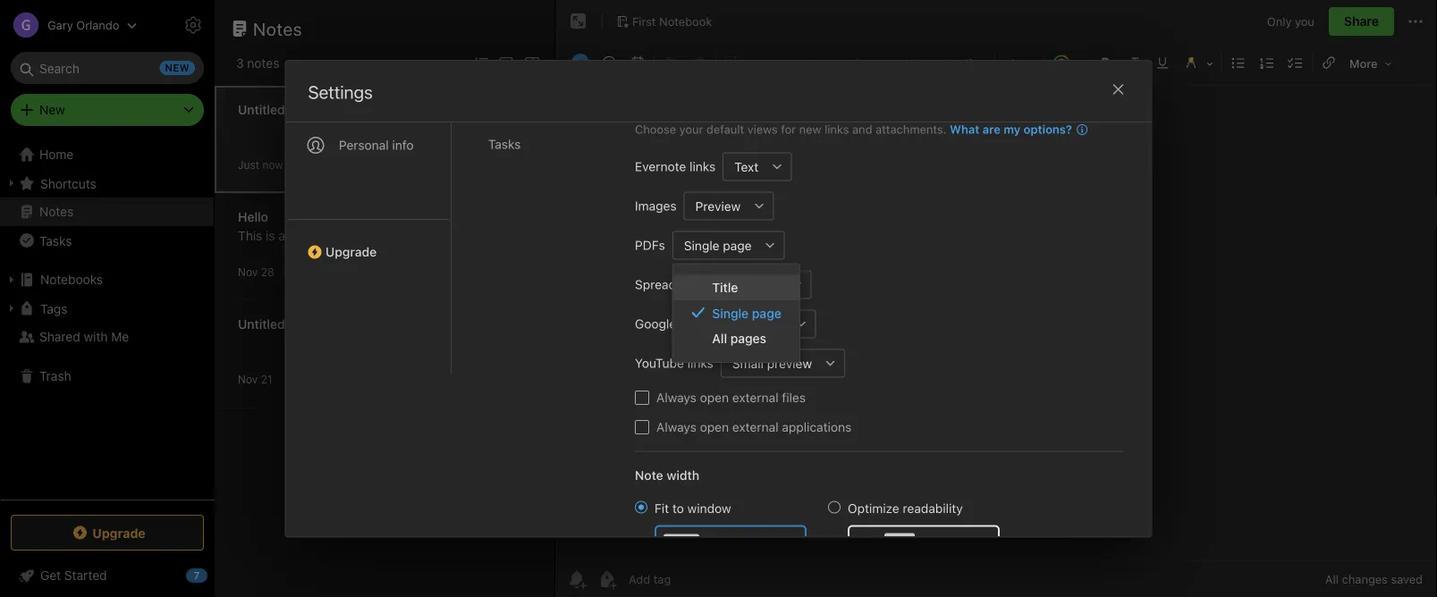 Task type: vqa. For each thing, say whether or not it's contained in the screenshot.
Click to collapse icon
no



Task type: describe. For each thing, give the bounding box(es) containing it.
bulleted list image
[[1226, 50, 1251, 75]]

pdfs
[[635, 238, 665, 252]]

is
[[266, 229, 275, 243]]

single page button
[[672, 231, 756, 260]]

all changes saved
[[1325, 573, 1423, 586]]

with
[[84, 330, 108, 344]]

hello
[[238, 210, 268, 224]]

all for all changes saved
[[1325, 573, 1339, 586]]

default
[[706, 122, 744, 136]]

open for always open external files
[[700, 390, 728, 405]]

this
[[238, 229, 262, 243]]

pages
[[730, 331, 767, 346]]

single inside 'single page' link
[[712, 306, 749, 320]]

new button
[[11, 94, 204, 126]]

font size image
[[997, 50, 1042, 75]]

always open external applications
[[656, 420, 851, 434]]

width
[[666, 468, 699, 483]]

checklist image
[[1283, 50, 1308, 75]]

preview
[[695, 199, 740, 213]]

share button
[[1329, 7, 1394, 36]]

numbered list image
[[1255, 50, 1280, 75]]

notebooks link
[[0, 266, 214, 294]]

tree containing home
[[0, 140, 215, 499]]

images
[[635, 198, 676, 213]]

shortcuts button
[[0, 169, 214, 198]]

my
[[1003, 122, 1020, 136]]

1 vertical spatial test
[[323, 266, 342, 278]]

trash link
[[0, 362, 214, 391]]

upgrade inside tab list
[[325, 244, 376, 259]]

fit to window
[[654, 501, 731, 516]]

readability
[[902, 501, 963, 516]]

Choose default view option for Google Drive links field
[[746, 310, 816, 338]]

Choose default view option for Images field
[[683, 192, 773, 220]]

now
[[262, 159, 283, 171]]

tags button
[[0, 294, 214, 323]]

nov for nov 28
[[238, 266, 258, 279]]

what
[[949, 122, 979, 136]]

0 horizontal spatial notes
[[39, 204, 74, 219]]

preview button
[[683, 192, 745, 220]]

text button
[[722, 152, 763, 181]]

tasks inside button
[[39, 233, 72, 248]]

font family image
[[910, 50, 993, 75]]

you
[[1295, 15, 1315, 28]]

0 vertical spatial notes
[[253, 18, 302, 39]]

shared
[[39, 330, 80, 344]]

and
[[852, 122, 872, 136]]

external for files
[[732, 390, 778, 405]]

optimize readability
[[847, 501, 963, 516]]

for
[[781, 122, 796, 136]]

changes
[[1342, 573, 1388, 586]]

new
[[799, 122, 821, 136]]

expand tags image
[[4, 301, 19, 316]]

always for always open external files
[[656, 390, 696, 405]]

google drive links
[[635, 316, 739, 331]]

your
[[679, 122, 703, 136]]

me
[[111, 330, 129, 344]]

notebooks
[[40, 272, 103, 287]]

note width
[[635, 468, 699, 483]]

youtube links
[[635, 356, 713, 371]]

first notebook
[[632, 14, 712, 28]]

3
[[236, 56, 244, 71]]

youtube
[[635, 356, 684, 371]]

applications
[[782, 420, 851, 434]]

settings image
[[182, 14, 204, 36]]

evernote links
[[635, 159, 715, 174]]

shared with me link
[[0, 323, 214, 351]]

font color image
[[1046, 50, 1091, 75]]

this is a test
[[238, 229, 311, 243]]

notes link
[[0, 198, 214, 226]]

drive
[[679, 316, 709, 331]]

task image
[[597, 50, 622, 75]]

a
[[278, 229, 285, 243]]

note
[[635, 468, 663, 483]]

window
[[687, 501, 731, 516]]

28
[[261, 266, 274, 279]]

just
[[238, 159, 259, 171]]

single inside single page button
[[684, 238, 719, 253]]

title link
[[673, 275, 799, 300]]

tags
[[40, 301, 67, 316]]

3 notes
[[236, 56, 279, 71]]

small preview button
[[720, 349, 816, 378]]

highlight image
[[1177, 50, 1220, 75]]

settings
[[308, 81, 373, 102]]

0 horizontal spatial test
[[289, 229, 311, 243]]

bold image
[[1093, 50, 1118, 75]]

are
[[982, 122, 1000, 136]]

page inside button
[[722, 238, 751, 253]]



Task type: locate. For each thing, give the bounding box(es) containing it.
first notebook button
[[610, 9, 718, 34]]

all left 'pages'
[[712, 331, 727, 346]]

open up always open external applications
[[700, 390, 728, 405]]

shared with me
[[39, 330, 129, 344]]

page inside dropdown list menu
[[752, 306, 781, 320]]

options?
[[1023, 122, 1072, 136]]

Always open external applications checkbox
[[635, 420, 649, 434]]

0 vertical spatial upgrade button
[[286, 219, 450, 266]]

0 vertical spatial single
[[684, 238, 719, 253]]

calendar event image
[[625, 50, 650, 75]]

share
[[1344, 14, 1379, 29]]

1 horizontal spatial upgrade
[[325, 244, 376, 259]]

tab panel
[[620, 0, 1144, 597]]

Optimize readability radio
[[828, 501, 840, 514]]

notes down the shortcuts
[[39, 204, 74, 219]]

small preview
[[732, 356, 812, 371]]

2 open from the top
[[700, 420, 728, 434]]

nov left 21
[[238, 373, 258, 386]]

1 vertical spatial tasks
[[39, 233, 72, 248]]

page down choose default view option for spreadsheets field
[[752, 306, 781, 320]]

1 vertical spatial external
[[732, 420, 778, 434]]

Choose default view option for Spreadsheets field
[[721, 270, 811, 299]]

all pages link
[[673, 326, 799, 351]]

1 vertical spatial single page
[[712, 306, 781, 320]]

None search field
[[23, 52, 191, 84]]

nov
[[238, 266, 258, 279], [238, 373, 258, 386]]

1 open from the top
[[700, 390, 728, 405]]

heading level image
[[813, 50, 905, 75]]

0 vertical spatial all
[[712, 331, 727, 346]]

external for applications
[[732, 420, 778, 434]]

all pages
[[712, 331, 767, 346]]

fit
[[654, 501, 669, 516]]

external down always open external files
[[732, 420, 778, 434]]

just now
[[238, 159, 283, 171]]

always open external files
[[656, 390, 805, 405]]

21
[[261, 373, 272, 386]]

spreadsheets
[[635, 277, 714, 292]]

page down preview field
[[722, 238, 751, 253]]

1 vertical spatial single
[[712, 306, 749, 320]]

home
[[39, 147, 74, 162]]

tree
[[0, 140, 215, 499]]

1 always from the top
[[656, 390, 696, 405]]

1 vertical spatial notes
[[39, 204, 74, 219]]

close image
[[1108, 79, 1129, 100]]

all inside note window 'element'
[[1325, 573, 1339, 586]]

1 vertical spatial open
[[700, 420, 728, 434]]

nov 21
[[238, 373, 272, 386]]

choose your default views for new links and attachments.
[[635, 122, 946, 136]]

add tag image
[[597, 569, 618, 590]]

1 horizontal spatial all
[[1325, 573, 1339, 586]]

0 vertical spatial nov
[[238, 266, 258, 279]]

underline image
[[1150, 50, 1175, 75]]

personal
[[339, 138, 388, 152]]

open down always open external files
[[700, 420, 728, 434]]

all for all pages
[[712, 331, 727, 346]]

1 vertical spatial all
[[1325, 573, 1339, 586]]

untitled down nov 28
[[238, 317, 285, 332]]

title menu item
[[673, 275, 799, 300]]

saved
[[1391, 573, 1423, 586]]

tab panel containing evernote links
[[620, 0, 1144, 597]]

Always open external files checkbox
[[635, 391, 649, 405]]

all inside dropdown list menu
[[712, 331, 727, 346]]

1 vertical spatial nov
[[238, 373, 258, 386]]

views
[[747, 122, 777, 136]]

to
[[672, 501, 684, 516]]

single page inside single page button
[[684, 238, 751, 253]]

title
[[712, 280, 738, 295]]

1 horizontal spatial upgrade button
[[286, 219, 450, 266]]

new
[[39, 102, 65, 117]]

0 horizontal spatial tasks
[[39, 233, 72, 248]]

test
[[289, 229, 311, 243], [323, 266, 342, 278]]

1 external from the top
[[732, 390, 778, 405]]

text
[[734, 159, 758, 174]]

nov for nov 21
[[238, 373, 258, 386]]

page
[[722, 238, 751, 253], [752, 306, 781, 320]]

0 horizontal spatial upgrade button
[[11, 515, 204, 551]]

open
[[700, 390, 728, 405], [700, 420, 728, 434]]

1 vertical spatial upgrade
[[92, 526, 146, 540]]

Fit to window radio
[[635, 501, 647, 514]]

home link
[[0, 140, 215, 169]]

notes
[[253, 18, 302, 39], [39, 204, 74, 219]]

italic image
[[1122, 50, 1147, 75]]

tab list
[[286, 0, 451, 374]]

notes
[[247, 56, 279, 71]]

0 vertical spatial external
[[732, 390, 778, 405]]

evernote
[[635, 159, 686, 174]]

shortcuts
[[40, 176, 96, 191]]

open for always open external applications
[[700, 420, 728, 434]]

nov left 28
[[238, 266, 258, 279]]

links
[[824, 122, 849, 136], [689, 159, 715, 174], [713, 316, 739, 331], [687, 356, 713, 371]]

trash
[[39, 369, 71, 384]]

notebook
[[659, 14, 712, 28]]

note window element
[[555, 0, 1437, 597]]

all
[[712, 331, 727, 346], [1325, 573, 1339, 586]]

2 always from the top
[[656, 420, 696, 434]]

single page inside dropdown list menu
[[712, 306, 781, 320]]

1 vertical spatial upgrade button
[[11, 515, 204, 551]]

option group containing fit to window
[[635, 499, 999, 597]]

single page link
[[673, 300, 799, 326]]

single page
[[684, 238, 751, 253], [712, 306, 781, 320]]

tasks button
[[0, 226, 214, 255]]

0 vertical spatial untitled
[[238, 102, 285, 117]]

dropdown list menu
[[673, 275, 799, 351]]

upgrade
[[325, 244, 376, 259], [92, 526, 146, 540]]

0 vertical spatial tasks
[[488, 137, 520, 151]]

notes up notes
[[253, 18, 302, 39]]

1 horizontal spatial test
[[323, 266, 342, 278]]

single down preview button
[[684, 238, 719, 253]]

test right a
[[289, 229, 311, 243]]

2 nov from the top
[[238, 373, 258, 386]]

0 horizontal spatial upgrade
[[92, 526, 146, 540]]

2 untitled from the top
[[238, 317, 285, 332]]

always right always open external files option
[[656, 390, 696, 405]]

expand notebooks image
[[4, 273, 19, 287]]

files
[[782, 390, 805, 405]]

add a reminder image
[[566, 569, 588, 590]]

external
[[732, 390, 778, 405], [732, 420, 778, 434]]

Choose default view option for Evernote links field
[[722, 152, 791, 181]]

1 horizontal spatial notes
[[253, 18, 302, 39]]

insert link image
[[1316, 50, 1342, 75]]

insert image
[[567, 50, 594, 75]]

option group
[[635, 499, 999, 597]]

single page up 'pages'
[[712, 306, 781, 320]]

expand note image
[[568, 11, 589, 32]]

only you
[[1267, 15, 1315, 28]]

single
[[684, 238, 719, 253], [712, 306, 749, 320]]

info
[[392, 138, 413, 152]]

personal info
[[339, 138, 413, 152]]

0 vertical spatial always
[[656, 390, 696, 405]]

tasks tab
[[474, 129, 606, 159]]

untitled
[[238, 102, 285, 117], [238, 317, 285, 332]]

1 vertical spatial page
[[752, 306, 781, 320]]

Note Editor text field
[[555, 86, 1437, 561]]

external up always open external applications
[[732, 390, 778, 405]]

more image
[[1343, 50, 1398, 75]]

test right 28
[[323, 266, 342, 278]]

what are my options?
[[949, 122, 1072, 136]]

Choose default view option for PDFs field
[[672, 231, 784, 260]]

preview
[[767, 356, 812, 371]]

upgrade button inside tab list
[[286, 219, 450, 266]]

nov 28
[[238, 266, 274, 279]]

1 horizontal spatial tasks
[[488, 137, 520, 151]]

choose
[[635, 122, 676, 136]]

Search text field
[[23, 52, 191, 84]]

0 horizontal spatial all
[[712, 331, 727, 346]]

Choose default view option for YouTube links field
[[720, 349, 845, 378]]

0 vertical spatial open
[[700, 390, 728, 405]]

1 untitled from the top
[[238, 102, 285, 117]]

1 vertical spatial always
[[656, 420, 696, 434]]

single down the title at top
[[712, 306, 749, 320]]

attachments.
[[875, 122, 946, 136]]

small
[[732, 356, 763, 371]]

0 vertical spatial single page
[[684, 238, 751, 253]]

tab list containing personal info
[[286, 0, 451, 374]]

0 vertical spatial upgrade
[[325, 244, 376, 259]]

google
[[635, 316, 676, 331]]

1 vertical spatial untitled
[[238, 317, 285, 332]]

optimize
[[847, 501, 899, 516]]

untitled down notes
[[238, 102, 285, 117]]

0 vertical spatial page
[[722, 238, 751, 253]]

tasks
[[488, 137, 520, 151], [39, 233, 72, 248]]

1 nov from the top
[[238, 266, 258, 279]]

always for always open external applications
[[656, 420, 696, 434]]

always right always open external applications checkbox
[[656, 420, 696, 434]]

2 external from the top
[[732, 420, 778, 434]]

single page down preview
[[684, 238, 751, 253]]

always
[[656, 390, 696, 405], [656, 420, 696, 434]]

tasks inside tab
[[488, 137, 520, 151]]

all left changes
[[1325, 573, 1339, 586]]

0 vertical spatial test
[[289, 229, 311, 243]]

only
[[1267, 15, 1292, 28]]



